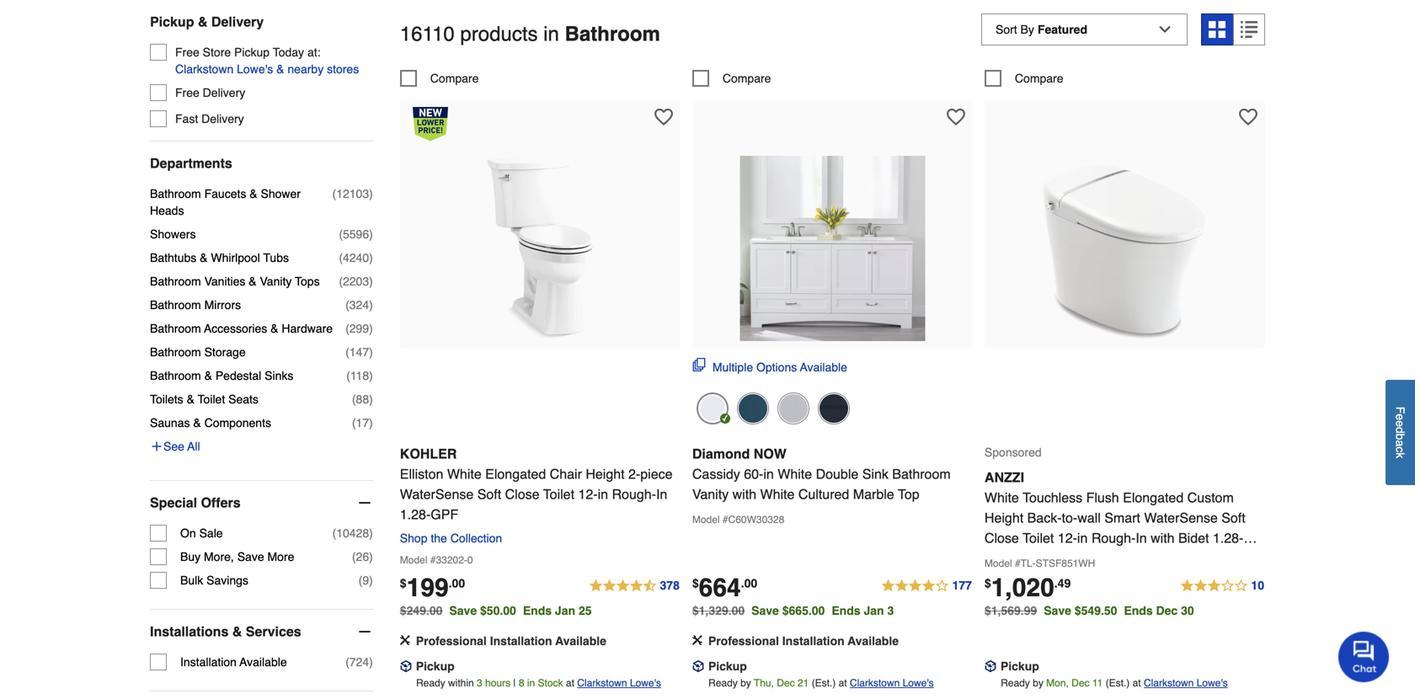 Task type: describe. For each thing, give the bounding box(es) containing it.
professional for assembly image
[[416, 634, 487, 648]]

378 button
[[588, 576, 680, 596]]

height inside kohler elliston white elongated chair height 2-piece watersense soft close toilet 12-in rough-in 1.28-gpf
[[586, 466, 625, 482]]

bathroom storage
[[150, 345, 246, 359]]

$ 1,020 .49
[[985, 573, 1071, 602]]

at:
[[307, 45, 320, 59]]

smart
[[1104, 510, 1140, 525]]

26
[[356, 550, 369, 563]]

bathtubs
[[150, 251, 196, 264]]

118
[[350, 369, 369, 382]]

( for 324
[[345, 298, 349, 312]]

admiral blue image
[[737, 392, 769, 424]]

# for 33202-0
[[430, 554, 436, 566]]

cultured
[[798, 486, 849, 502]]

$50.00
[[480, 604, 516, 617]]

offers
[[201, 495, 241, 510]]

$ 664 .00
[[692, 573, 757, 602]]

ready by thu, dec 21 (est.) at clarkstown lowe's
[[708, 677, 934, 689]]

diamond
[[692, 446, 750, 461]]

( for 5596
[[339, 227, 343, 241]]

2 e from the top
[[1394, 420, 1407, 427]]

stsf851wh
[[1036, 557, 1095, 569]]

with inside diamond now cassidy 60-in white double sink bathroom vanity with white cultured marble top
[[732, 486, 756, 502]]

( 2203 )
[[339, 275, 373, 288]]

299
[[349, 322, 369, 335]]

f e e d b a c k button
[[1386, 380, 1415, 485]]

0 vertical spatial delivery
[[211, 14, 264, 29]]

accessories
[[204, 322, 267, 335]]

) for ( 724 )
[[369, 655, 373, 669]]

f
[[1394, 406, 1407, 414]]

pickup image for ready within 3 hours | 8 in stock at clarkstown lowe's
[[400, 660, 412, 672]]

tops
[[295, 275, 320, 288]]

0 horizontal spatial 3
[[477, 677, 482, 689]]

) for ( 26 )
[[369, 550, 373, 563]]

& right toilets
[[187, 392, 194, 406]]

( for 88
[[352, 392, 356, 406]]

actual price $664.00 element
[[692, 573, 757, 602]]

5596
[[343, 227, 369, 241]]

savings save $549.50 element
[[1044, 604, 1201, 617]]

anzzi
[[985, 469, 1024, 485]]

model # c60w30328
[[692, 514, 784, 525]]

$1,569.99 save $549.50 ends dec 30
[[985, 604, 1194, 617]]

clarkstown right stock
[[577, 677, 627, 689]]

plus image
[[150, 440, 163, 453]]

ends for 199
[[523, 604, 552, 617]]

model inside anzzi white touchless flush elongated custom height back-to-wall smart watersense soft close toilet 12-in rough-in with bidet 1.28- gpf model # tl-stsf851wh
[[985, 557, 1012, 569]]

1 heart outline image from the left
[[654, 108, 673, 126]]

$549.50
[[1075, 604, 1117, 617]]

close inside anzzi white touchless flush elongated custom height back-to-wall smart watersense soft close toilet 12-in rough-in with bidet 1.28- gpf model # tl-stsf851wh
[[985, 530, 1019, 546]]

147
[[349, 345, 369, 359]]

16110 products in bathroom
[[400, 22, 660, 45]]

$ for 199
[[400, 576, 406, 590]]

clarkstown lowe's button for ready by thu, dec 21 (est.) at clarkstown lowe's
[[850, 674, 934, 691]]

compare for 5001949919 element
[[1015, 71, 1063, 85]]

ends for 664
[[832, 604, 860, 617]]

nearby
[[288, 62, 324, 76]]

& left hardware
[[271, 322, 278, 335]]

collection
[[450, 531, 502, 545]]

ends jan 3 element
[[832, 604, 901, 617]]

dec for ready by mon, dec 11 (est.) at clarkstown lowe's
[[1072, 677, 1089, 689]]

now
[[754, 446, 787, 461]]

white down now
[[778, 466, 812, 482]]

& up store
[[198, 14, 208, 29]]

compare for 5014386635 element
[[723, 71, 771, 85]]

324
[[349, 298, 369, 312]]

close inside kohler elliston white elongated chair height 2-piece watersense soft close toilet 12-in rough-in 1.28-gpf
[[505, 486, 539, 502]]

12- inside anzzi white touchless flush elongated custom height back-to-wall smart watersense soft close toilet 12-in rough-in with bidet 1.28- gpf model # tl-stsf851wh
[[1058, 530, 1077, 546]]

pedestal
[[215, 369, 261, 382]]

professional installation available for assembly image
[[416, 634, 606, 648]]

( for 2203
[[339, 275, 343, 288]]

( 324 )
[[345, 298, 373, 312]]

special offers button
[[150, 481, 373, 525]]

& right vanities
[[249, 275, 257, 288]]

stores
[[327, 62, 359, 76]]

4 stars image
[[881, 576, 973, 596]]

& inside button
[[232, 624, 242, 639]]

c60w30328
[[728, 514, 784, 525]]

724
[[349, 655, 369, 669]]

bathroom vanities & vanity tops
[[150, 275, 320, 288]]

0 vertical spatial vanity
[[260, 275, 292, 288]]

clarkstown lowe's & nearby stores button
[[175, 61, 359, 77]]

) for ( 299 )
[[369, 322, 373, 335]]

2203
[[343, 275, 369, 288]]

17
[[356, 416, 369, 430]]

ends dec 30 element
[[1124, 604, 1201, 617]]

heart outline image
[[1239, 108, 1257, 126]]

savings
[[206, 574, 248, 587]]

ready by mon, dec 11 (est.) at clarkstown lowe's
[[1001, 677, 1228, 689]]

at for ready by mon, dec 11 (est.) at clarkstown lowe's
[[1133, 677, 1141, 689]]

10428
[[336, 526, 369, 540]]

at for ready by thu, dec 21 (est.) at clarkstown lowe's
[[839, 677, 847, 689]]

hardware
[[282, 322, 333, 335]]

# for c60w30328
[[723, 514, 728, 525]]

thu,
[[754, 677, 774, 689]]

.00 for 199
[[449, 576, 465, 590]]

10 button
[[1180, 576, 1265, 596]]

5001949919 element
[[985, 70, 1063, 87]]

shop
[[400, 531, 427, 545]]

pickup image for ready by thu, dec 21 (est.) at clarkstown lowe's
[[692, 660, 704, 672]]

services
[[246, 624, 301, 639]]

bulk savings
[[180, 574, 248, 587]]

clarkstown right 21
[[850, 677, 900, 689]]

clarkstown right 11
[[1144, 677, 1194, 689]]

c
[[1394, 446, 1407, 452]]

kohler
[[400, 446, 457, 461]]

& inside bathroom faucets & shower heads
[[250, 187, 257, 200]]

available down the 25
[[555, 634, 606, 648]]

jan for 664
[[864, 604, 884, 617]]

bathroom for bathroom storage
[[150, 345, 201, 359]]

.00 for 664
[[741, 576, 757, 590]]

ready for ready by thu, dec 21 (est.) at clarkstown lowe's
[[708, 677, 738, 689]]

( 17 )
[[352, 416, 373, 430]]

minus image
[[356, 623, 373, 640]]

199
[[406, 573, 449, 602]]

25
[[579, 604, 592, 617]]

delivery for free delivery
[[203, 86, 245, 99]]

anzzi white touchless flush elongated custom height back-to-wall smart watersense soft close toilet 12-in rough-in with bidet 1.28- gpf model # tl-stsf851wh
[[985, 469, 1245, 569]]

ends jan 25 element
[[523, 604, 598, 617]]

save for 664
[[751, 604, 779, 617]]

see
[[163, 440, 184, 453]]

$ for 1,020
[[985, 576, 991, 590]]

toilets
[[150, 392, 183, 406]]

actual price $199.00 element
[[400, 573, 465, 602]]

( 299 )
[[345, 322, 373, 335]]

save left more
[[237, 550, 264, 563]]

) for ( 4240 )
[[369, 251, 373, 264]]

& up toilets & toilet seats
[[204, 369, 212, 382]]

bathroom inside diamond now cassidy 60-in white double sink bathroom vanity with white cultured marble top
[[892, 466, 951, 482]]

watersense inside kohler elliston white elongated chair height 2-piece watersense soft close toilet 12-in rough-in 1.28-gpf
[[400, 486, 474, 502]]

products
[[460, 22, 538, 45]]

departments element
[[150, 155, 373, 172]]

$249.00 save $50.00 ends jan 25
[[400, 604, 592, 617]]

sink
[[862, 466, 888, 482]]

12- inside kohler elliston white elongated chair height 2-piece watersense soft close toilet 12-in rough-in 1.28-gpf
[[578, 486, 598, 502]]

& up the all
[[193, 416, 201, 430]]

4.5 stars image
[[588, 576, 680, 596]]

bidet
[[1178, 530, 1209, 546]]

8
[[519, 677, 524, 689]]

seats
[[228, 392, 259, 406]]

in inside anzzi white touchless flush elongated custom height back-to-wall smart watersense soft close toilet 12-in rough-in with bidet 1.28- gpf model # tl-stsf851wh
[[1077, 530, 1088, 546]]

in inside anzzi white touchless flush elongated custom height back-to-wall smart watersense soft close toilet 12-in rough-in with bidet 1.28- gpf model # tl-stsf851wh
[[1136, 530, 1147, 546]]

more,
[[204, 550, 234, 563]]

$1,329.00 save $665.00 ends jan 3
[[692, 604, 894, 617]]

) for ( 118 )
[[369, 369, 373, 382]]

$665.00
[[782, 604, 825, 617]]

save for 199
[[449, 604, 477, 617]]

elongated inside kohler elliston white elongated chair height 2-piece watersense soft close toilet 12-in rough-in 1.28-gpf
[[485, 466, 546, 482]]

height inside anzzi white touchless flush elongated custom height back-to-wall smart watersense soft close toilet 12-in rough-in with bidet 1.28- gpf model # tl-stsf851wh
[[985, 510, 1024, 525]]

( for 17
[[352, 416, 356, 430]]

60-
[[744, 466, 763, 482]]

free store pickup today at:
[[175, 45, 320, 59]]

savings save $665.00 element
[[751, 604, 901, 617]]

free for free store pickup today at:
[[175, 45, 199, 59]]

touchless
[[1023, 490, 1082, 505]]

white inside kohler elliston white elongated chair height 2-piece watersense soft close toilet 12-in rough-in 1.28-gpf
[[447, 466, 482, 482]]



Task type: vqa. For each thing, say whether or not it's contained in the screenshot.
DCB205-
no



Task type: locate. For each thing, give the bounding box(es) containing it.
( for 147
[[345, 345, 349, 359]]

& inside button
[[276, 62, 284, 76]]

1 horizontal spatial #
[[723, 514, 728, 525]]

1.28- inside kohler elliston white elongated chair height 2-piece watersense soft close toilet 12-in rough-in 1.28-gpf
[[400, 506, 431, 522]]

4240
[[343, 251, 369, 264]]

installations & services button
[[150, 610, 373, 654]]

installation down savings save $50.00 element
[[490, 634, 552, 648]]

professional installation available
[[416, 634, 606, 648], [708, 634, 899, 648]]

2 (est.) from the left
[[1106, 677, 1130, 689]]

1 vertical spatial 3
[[477, 677, 482, 689]]

664
[[699, 573, 741, 602]]

pearl gray image
[[777, 392, 809, 424]]

anzzi white touchless flush elongated custom height back-to-wall smart watersense soft close toilet 12-in rough-in with bidet 1.28-gpf image
[[1032, 156, 1217, 341]]

12 ) from the top
[[369, 550, 373, 563]]

1 horizontal spatial 3
[[887, 604, 894, 617]]

0 horizontal spatial close
[[505, 486, 539, 502]]

mirrors
[[204, 298, 241, 312]]

pickup image down assembly icon on the left bottom of page
[[692, 660, 704, 672]]

0 vertical spatial soft
[[477, 486, 501, 502]]

with inside anzzi white touchless flush elongated custom height back-to-wall smart watersense soft close toilet 12-in rough-in with bidet 1.28- gpf model # tl-stsf851wh
[[1151, 530, 1175, 546]]

0 horizontal spatial ends
[[523, 604, 552, 617]]

free for free delivery
[[175, 86, 199, 99]]

clarkstown lowe's button
[[577, 674, 661, 691], [850, 674, 934, 691], [1144, 674, 1228, 691]]

0 horizontal spatial professional
[[416, 634, 487, 648]]

in inside diamond now cassidy 60-in white double sink bathroom vanity with white cultured marble top
[[763, 466, 774, 482]]

1 horizontal spatial (est.)
[[1106, 677, 1130, 689]]

bathroom for bathroom mirrors
[[150, 298, 201, 312]]

heads
[[150, 204, 184, 217]]

kohler elliston white elongated chair height 2-piece watersense soft close toilet 12-in rough-in 1.28-gpf
[[400, 446, 673, 522]]

33202-
[[436, 554, 467, 566]]

elongated inside anzzi white touchless flush elongated custom height back-to-wall smart watersense soft close toilet 12-in rough-in with bidet 1.28- gpf model # tl-stsf851wh
[[1123, 490, 1184, 505]]

0 vertical spatial with
[[732, 486, 756, 502]]

with down 60-
[[732, 486, 756, 502]]

( for 12103
[[332, 187, 336, 200]]

2 clarkstown lowe's button from the left
[[850, 674, 934, 691]]

1 horizontal spatial professional
[[708, 634, 779, 648]]

pickup
[[150, 14, 194, 29], [234, 45, 270, 59], [416, 659, 455, 673], [708, 659, 747, 673], [1001, 659, 1039, 673]]

$ up $249.00
[[400, 576, 406, 590]]

0 vertical spatial watersense
[[400, 486, 474, 502]]

) down ( 26 )
[[369, 574, 373, 587]]

5 ) from the top
[[369, 298, 373, 312]]

1 professional installation available from the left
[[416, 634, 606, 648]]

2 ) from the top
[[369, 227, 373, 241]]

minus image
[[356, 494, 373, 511]]

pickup up clarkstown lowe's & nearby stores
[[234, 45, 270, 59]]

1 vertical spatial close
[[985, 530, 1019, 546]]

0 horizontal spatial by
[[740, 677, 751, 689]]

ready for ready by mon, dec 11 (est.) at clarkstown lowe's
[[1001, 677, 1030, 689]]

free delivery
[[175, 86, 245, 99]]

$1,329.00
[[692, 604, 745, 617]]

3 $ from the left
[[985, 576, 991, 590]]

with left bidet
[[1151, 530, 1175, 546]]

bathroom for bathroom accessories & hardware
[[150, 322, 201, 335]]

( 4240 )
[[339, 251, 373, 264]]

free up fast
[[175, 86, 199, 99]]

ends right $50.00 at left
[[523, 604, 552, 617]]

1 vertical spatial vanity
[[692, 486, 729, 502]]

( 26 )
[[352, 550, 373, 563]]

whirlpool
[[211, 251, 260, 264]]

ready left the thu, at the right bottom of the page
[[708, 677, 738, 689]]

) up ( 5596 )
[[369, 187, 373, 200]]

2 by from the left
[[1033, 677, 1043, 689]]

in inside kohler elliston white elongated chair height 2-piece watersense soft close toilet 12-in rough-in 1.28-gpf
[[656, 486, 667, 502]]

1 at from the left
[[566, 677, 574, 689]]

on
[[180, 526, 196, 540]]

by left the thu, at the right bottom of the page
[[740, 677, 751, 689]]

1.28- up shop
[[400, 506, 431, 522]]

1 horizontal spatial 12-
[[1058, 530, 1077, 546]]

multiple options available
[[712, 360, 847, 374]]

2 horizontal spatial clarkstown lowe's button
[[1144, 674, 1228, 691]]

.00 inside $ 664 .00
[[741, 576, 757, 590]]

0 horizontal spatial 12-
[[578, 486, 598, 502]]

1 vertical spatial delivery
[[203, 86, 245, 99]]

2 free from the top
[[175, 86, 199, 99]]

model down shop
[[400, 554, 427, 566]]

2 horizontal spatial ends
[[1124, 604, 1153, 617]]

bathroom for bathroom & pedestal sinks
[[150, 369, 201, 382]]

sale
[[199, 526, 223, 540]]

) for ( 12103 )
[[369, 187, 373, 200]]

5013595669 element
[[400, 70, 479, 87]]

9 ) from the top
[[369, 392, 373, 406]]

watersense down elliston
[[400, 486, 474, 502]]

0 horizontal spatial vanity
[[260, 275, 292, 288]]

grid view image
[[1209, 21, 1226, 38]]

white down 60-
[[760, 486, 795, 502]]

) for ( 5596 )
[[369, 227, 373, 241]]

12- down "chair"
[[578, 486, 598, 502]]

1 horizontal spatial pickup image
[[692, 660, 704, 672]]

assembly image
[[400, 635, 410, 645]]

(est.) for 21
[[812, 677, 836, 689]]

) down minus image
[[369, 655, 373, 669]]

tubs
[[263, 251, 289, 264]]

at right 21
[[839, 677, 847, 689]]

1 horizontal spatial vanity
[[692, 486, 729, 502]]

1 clarkstown lowe's button from the left
[[577, 674, 661, 691]]

1 horizontal spatial heart outline image
[[947, 108, 965, 126]]

1 horizontal spatial at
[[839, 677, 847, 689]]

2-
[[628, 466, 640, 482]]

tl-
[[1021, 557, 1036, 569]]

bathroom for bathroom vanities & vanity tops
[[150, 275, 201, 288]]

departments
[[150, 155, 232, 171]]

1 vertical spatial soft
[[1221, 510, 1245, 525]]

1 horizontal spatial ends
[[832, 604, 860, 617]]

professional for assembly icon on the left bottom of page
[[708, 634, 779, 648]]

by for thu,
[[740, 677, 751, 689]]

10 ) from the top
[[369, 416, 373, 430]]

save left $665.00
[[751, 604, 779, 617]]

white image
[[696, 392, 728, 424]]

0 horizontal spatial soft
[[477, 486, 501, 502]]

free
[[175, 45, 199, 59], [175, 86, 199, 99]]

multiple
[[712, 360, 753, 374]]

pickup image
[[400, 660, 412, 672], [692, 660, 704, 672]]

compare inside '5013595669' element
[[430, 71, 479, 85]]

model for model # c60w30328
[[692, 514, 720, 525]]

$ 199 .00
[[400, 573, 465, 602]]

f e e d b a c k
[[1394, 406, 1407, 458]]

0 vertical spatial in
[[656, 486, 667, 502]]

buy more, save more
[[180, 550, 294, 563]]

( for 10428
[[332, 526, 336, 540]]

pickup down '$1,329.00'
[[708, 659, 747, 673]]

$ inside $ 664 .00
[[692, 576, 699, 590]]

list view image
[[1241, 21, 1258, 38]]

1 professional from the left
[[416, 634, 487, 648]]

$ for 664
[[692, 576, 699, 590]]

( 147 )
[[345, 345, 373, 359]]

pickup image
[[985, 660, 996, 672]]

$1,569.99
[[985, 604, 1037, 617]]

2 horizontal spatial #
[[1015, 557, 1021, 569]]

available up the deep blue image
[[800, 360, 847, 374]]

bathroom inside bathroom faucets & shower heads
[[150, 187, 201, 200]]

professional installation available down $665.00
[[708, 634, 899, 648]]

model left "tl-"
[[985, 557, 1012, 569]]

0 horizontal spatial height
[[586, 466, 625, 482]]

1.28- inside anzzi white touchless flush elongated custom height back-to-wall smart watersense soft close toilet 12-in rough-in with bidet 1.28- gpf model # tl-stsf851wh
[[1213, 530, 1243, 546]]

close up shop the collection link
[[505, 486, 539, 502]]

clarkstown inside button
[[175, 62, 234, 76]]

professional down was price $249.00 element
[[416, 634, 487, 648]]

shop the collection link
[[400, 531, 509, 545]]

height down anzzi
[[985, 510, 1024, 525]]

lowe's inside button
[[237, 62, 273, 76]]

0 vertical spatial 1.28-
[[400, 506, 431, 522]]

0 vertical spatial close
[[505, 486, 539, 502]]

177
[[952, 578, 972, 592]]

dec left 30
[[1156, 604, 1178, 617]]

2 jan from the left
[[864, 604, 884, 617]]

6 ) from the top
[[369, 322, 373, 335]]

1 horizontal spatial jan
[[864, 604, 884, 617]]

professional
[[416, 634, 487, 648], [708, 634, 779, 648]]

0 horizontal spatial clarkstown lowe's button
[[577, 674, 661, 691]]

clarkstown lowe's & nearby stores
[[175, 62, 359, 76]]

rough- inside kohler elliston white elongated chair height 2-piece watersense soft close toilet 12-in rough-in 1.28-gpf
[[612, 486, 656, 502]]

12103
[[336, 187, 369, 200]]

rough- inside anzzi white touchless flush elongated custom height back-to-wall smart watersense soft close toilet 12-in rough-in with bidet 1.28- gpf model # tl-stsf851wh
[[1091, 530, 1136, 546]]

1 ends from the left
[[523, 604, 552, 617]]

by for mon,
[[1033, 677, 1043, 689]]

2 horizontal spatial toilet
[[1023, 530, 1054, 546]]

installation down the installations & services
[[180, 655, 237, 669]]

elongated up smart
[[1123, 490, 1184, 505]]

3 clarkstown lowe's button from the left
[[1144, 674, 1228, 691]]

save down .49
[[1044, 604, 1071, 617]]

was price $1,569.99 element
[[985, 600, 1044, 617]]

3 left hours on the left of the page
[[477, 677, 482, 689]]

1 .00 from the left
[[449, 576, 465, 590]]

savings save $50.00 element
[[449, 604, 598, 617]]

( 9 )
[[359, 574, 373, 587]]

delivery up fast delivery
[[203, 86, 245, 99]]

dec for ready by thu, dec 21 (est.) at clarkstown lowe's
[[777, 677, 795, 689]]

7 ) from the top
[[369, 345, 373, 359]]

gpf inside anzzi white touchless flush elongated custom height back-to-wall smart watersense soft close toilet 12-in rough-in with bidet 1.28- gpf model # tl-stsf851wh
[[985, 550, 1012, 566]]

2 ends from the left
[[832, 604, 860, 617]]

0 horizontal spatial model
[[400, 554, 427, 566]]

compare inside 5014386635 element
[[723, 71, 771, 85]]

12-
[[578, 486, 598, 502], [1058, 530, 1077, 546]]

1 vertical spatial free
[[175, 86, 199, 99]]

soft inside anzzi white touchless flush elongated custom height back-to-wall smart watersense soft close toilet 12-in rough-in with bidet 1.28- gpf model # tl-stsf851wh
[[1221, 510, 1245, 525]]

0 horizontal spatial heart outline image
[[654, 108, 673, 126]]

0 horizontal spatial rough-
[[612, 486, 656, 502]]

1 horizontal spatial model
[[692, 514, 720, 525]]

vanity down cassidy at the bottom
[[692, 486, 729, 502]]

deep blue image
[[818, 392, 850, 424]]

1 vertical spatial height
[[985, 510, 1024, 525]]

clarkstown lowe's button for ready within 3 hours | 8 in stock at clarkstown lowe's
[[577, 674, 661, 691]]

soft up collection
[[477, 486, 501, 502]]

at right 11
[[1133, 677, 1141, 689]]

0 vertical spatial 3
[[887, 604, 894, 617]]

1 vertical spatial 12-
[[1058, 530, 1077, 546]]

pickup up free delivery
[[150, 14, 194, 29]]

jan
[[555, 604, 575, 617], [864, 604, 884, 617]]

1 by from the left
[[740, 677, 751, 689]]

e up d
[[1394, 414, 1407, 420]]

available down installations & services button on the left bottom of the page
[[240, 655, 287, 669]]

1 horizontal spatial dec
[[1072, 677, 1089, 689]]

) down 324
[[369, 322, 373, 335]]

0 horizontal spatial jan
[[555, 604, 575, 617]]

assembly image
[[692, 635, 702, 645]]

2 professional from the left
[[708, 634, 779, 648]]

to-
[[1062, 510, 1077, 525]]

pickup image down assembly image
[[400, 660, 412, 672]]

model down cassidy at the bottom
[[692, 514, 720, 525]]

1 jan from the left
[[555, 604, 575, 617]]

toilet
[[198, 392, 225, 406], [543, 486, 574, 502], [1023, 530, 1054, 546]]

3 ) from the top
[[369, 251, 373, 264]]

13 ) from the top
[[369, 574, 373, 587]]

1 horizontal spatial elongated
[[1123, 490, 1184, 505]]

#
[[723, 514, 728, 525], [430, 554, 436, 566], [1015, 557, 1021, 569]]

# up 1,020
[[1015, 557, 1021, 569]]

) up ( 118 )
[[369, 345, 373, 359]]

) for ( 2203 )
[[369, 275, 373, 288]]

) for ( 10428 )
[[369, 526, 373, 540]]

toilet up saunas & components
[[198, 392, 225, 406]]

gpf inside kohler elliston white elongated chair height 2-piece watersense soft close toilet 12-in rough-in 1.28-gpf
[[431, 506, 458, 522]]

1 horizontal spatial gpf
[[985, 550, 1012, 566]]

clarkstown lowe's button down "ends jan 3" element
[[850, 674, 934, 691]]

pickup for ready by thu, dec 21 (est.) at clarkstown lowe's
[[708, 659, 747, 673]]

2 professional installation available from the left
[[708, 634, 899, 648]]

installation for assembly icon on the left bottom of page
[[782, 634, 845, 648]]

0 horizontal spatial compare
[[430, 71, 479, 85]]

soft inside kohler elliston white elongated chair height 2-piece watersense soft close toilet 12-in rough-in 1.28-gpf
[[477, 486, 501, 502]]

1 horizontal spatial .00
[[741, 576, 757, 590]]

piece
[[640, 466, 673, 482]]

11 ) from the top
[[369, 526, 373, 540]]

professional installation available down savings save $50.00 element
[[416, 634, 606, 648]]

clarkstown down store
[[175, 62, 234, 76]]

1 horizontal spatial ready
[[708, 677, 738, 689]]

2 pickup image from the left
[[692, 660, 704, 672]]

( for 9
[[359, 574, 362, 587]]

0 horizontal spatial ready
[[416, 677, 445, 689]]

14 ) from the top
[[369, 655, 373, 669]]

save left $50.00 at left
[[449, 604, 477, 617]]

2 horizontal spatial model
[[985, 557, 1012, 569]]

ready left mon,
[[1001, 677, 1030, 689]]

in
[[656, 486, 667, 502], [1136, 530, 1147, 546]]

(est.) for 11
[[1106, 677, 1130, 689]]

professional down was price $1,329.00 element
[[708, 634, 779, 648]]

installation for assembly image
[[490, 634, 552, 648]]

) for ( 147 )
[[369, 345, 373, 359]]

watersense inside anzzi white touchless flush elongated custom height back-to-wall smart watersense soft close toilet 12-in rough-in with bidet 1.28- gpf model # tl-stsf851wh
[[1144, 510, 1218, 525]]

1 horizontal spatial professional installation available
[[708, 634, 899, 648]]

height left 2-
[[586, 466, 625, 482]]

hours
[[485, 677, 510, 689]]

was price $1,329.00 element
[[692, 600, 751, 617]]

2 horizontal spatial $
[[985, 576, 991, 590]]

8 ) from the top
[[369, 369, 373, 382]]

d
[[1394, 427, 1407, 433]]

(est.) right 11
[[1106, 677, 1130, 689]]

special offers
[[150, 495, 241, 510]]

1 horizontal spatial height
[[985, 510, 1024, 525]]

2 heart outline image from the left
[[947, 108, 965, 126]]

.49
[[1054, 576, 1071, 590]]

delivery for fast delivery
[[201, 112, 244, 125]]

2 ready from the left
[[708, 677, 738, 689]]

save
[[237, 550, 264, 563], [449, 604, 477, 617], [751, 604, 779, 617], [1044, 604, 1071, 617]]

within
[[448, 677, 474, 689]]

.00 inside $ 199 .00
[[449, 576, 465, 590]]

soft down the custom
[[1221, 510, 1245, 525]]

# inside anzzi white touchless flush elongated custom height back-to-wall smart watersense soft close toilet 12-in rough-in with bidet 1.28- gpf model # tl-stsf851wh
[[1015, 557, 1021, 569]]

1 vertical spatial gpf
[[985, 550, 1012, 566]]

0 vertical spatial height
[[586, 466, 625, 482]]

2 at from the left
[[839, 677, 847, 689]]

1 horizontal spatial toilet
[[543, 486, 574, 502]]

1 horizontal spatial clarkstown lowe's button
[[850, 674, 934, 691]]

0 vertical spatial rough-
[[612, 486, 656, 502]]

delivery up free store pickup today at:
[[211, 14, 264, 29]]

0 horizontal spatial at
[[566, 677, 574, 689]]

3 down 177 button
[[887, 604, 894, 617]]

( for 118
[[346, 369, 350, 382]]

bathroom accessories & hardware
[[150, 322, 333, 335]]

in down smart
[[1136, 530, 1147, 546]]

1 horizontal spatial soft
[[1221, 510, 1245, 525]]

see all
[[163, 440, 200, 453]]

bathroom mirrors
[[150, 298, 241, 312]]

0 horizontal spatial dec
[[777, 677, 795, 689]]

$ inside $ 199 .00
[[400, 576, 406, 590]]

1 vertical spatial 1.28-
[[1213, 530, 1243, 546]]

white inside anzzi white touchless flush elongated custom height back-to-wall smart watersense soft close toilet 12-in rough-in with bidet 1.28- gpf model # tl-stsf851wh
[[985, 490, 1019, 505]]

2 horizontal spatial dec
[[1156, 604, 1178, 617]]

chat invite button image
[[1338, 631, 1390, 682]]

kohler elliston white elongated chair height 2-piece watersense soft close toilet 12-in rough-in 1.28-gpf image
[[448, 156, 633, 341]]

by left mon,
[[1033, 677, 1043, 689]]

1 pickup image from the left
[[400, 660, 412, 672]]

2 horizontal spatial at
[[1133, 677, 1141, 689]]

bathroom
[[565, 22, 660, 45], [150, 187, 201, 200], [150, 275, 201, 288], [150, 298, 201, 312], [150, 322, 201, 335], [150, 345, 201, 359], [150, 369, 201, 382], [892, 466, 951, 482]]

3 ready from the left
[[1001, 677, 1030, 689]]

1 horizontal spatial close
[[985, 530, 1019, 546]]

( 724 )
[[345, 655, 373, 669]]

) up ( 17 )
[[369, 392, 373, 406]]

1 e from the top
[[1394, 414, 1407, 420]]

clarkstown lowe's button down 30
[[1144, 674, 1228, 691]]

# down the
[[430, 554, 436, 566]]

available
[[800, 360, 847, 374], [555, 634, 606, 648], [848, 634, 899, 648], [240, 655, 287, 669]]

in inside kohler elliston white elongated chair height 2-piece watersense soft close toilet 12-in rough-in 1.28-gpf
[[598, 486, 608, 502]]

) up 88
[[369, 369, 373, 382]]

bathtubs & whirlpool tubs
[[150, 251, 289, 264]]

9
[[362, 574, 369, 587]]

30
[[1181, 604, 1194, 617]]

0 vertical spatial toilet
[[198, 392, 225, 406]]

2 horizontal spatial ready
[[1001, 677, 1030, 689]]

jan left the 25
[[555, 604, 575, 617]]

0 horizontal spatial toilet
[[198, 392, 225, 406]]

toilet down "chair"
[[543, 486, 574, 502]]

$ right 177
[[985, 576, 991, 590]]

) for ( 88 )
[[369, 392, 373, 406]]

faucets
[[204, 187, 246, 200]]

pickup for ready within 3 hours | 8 in stock at clarkstown lowe's
[[416, 659, 455, 673]]

watersense
[[400, 486, 474, 502], [1144, 510, 1218, 525]]

0 horizontal spatial pickup image
[[400, 660, 412, 672]]

1.28-
[[400, 506, 431, 522], [1213, 530, 1243, 546]]

compare inside 5001949919 element
[[1015, 71, 1063, 85]]

flush
[[1086, 490, 1119, 505]]

& down today
[[276, 62, 284, 76]]

ready for ready within 3 hours | 8 in stock at clarkstown lowe's
[[416, 677, 445, 689]]

sponsored
[[985, 445, 1042, 459]]

& right "bathtubs"
[[200, 251, 208, 264]]

compare for '5013595669' element
[[430, 71, 479, 85]]

0 horizontal spatial in
[[656, 486, 667, 502]]

more
[[267, 550, 294, 563]]

0 horizontal spatial (est.)
[[812, 677, 836, 689]]

vanity inside diamond now cassidy 60-in white double sink bathroom vanity with white cultured marble top
[[692, 486, 729, 502]]

k
[[1394, 452, 1407, 458]]

available down "ends jan 3" element
[[848, 634, 899, 648]]

( for 299
[[345, 322, 349, 335]]

diamond now cassidy 60-in white double sink bathroom vanity with white cultured marble top image
[[740, 156, 925, 341]]

2 horizontal spatial compare
[[1015, 71, 1063, 85]]

1 horizontal spatial with
[[1151, 530, 1175, 546]]

vanity down tubs
[[260, 275, 292, 288]]

clarkstown lowe's button for ready by mon, dec 11 (est.) at clarkstown lowe's
[[1144, 674, 1228, 691]]

toilet inside kohler elliston white elongated chair height 2-piece watersense soft close toilet 12-in rough-in 1.28-gpf
[[543, 486, 574, 502]]

1.28- right bidet
[[1213, 530, 1243, 546]]

stock
[[538, 677, 563, 689]]

1 $ from the left
[[400, 576, 406, 590]]

( for 724
[[345, 655, 349, 669]]

ends right $549.50
[[1124, 604, 1153, 617]]

shop the collection
[[400, 531, 502, 545]]

bulk
[[180, 574, 203, 587]]

bathroom for bathroom faucets & shower heads
[[150, 187, 201, 200]]

free left store
[[175, 45, 199, 59]]

0 horizontal spatial installation
[[180, 655, 237, 669]]

ends for 1,020
[[1124, 604, 1153, 617]]

new lower price image
[[413, 107, 448, 141]]

0 horizontal spatial gpf
[[431, 506, 458, 522]]

( 88 )
[[352, 392, 373, 406]]

e up 'b'
[[1394, 420, 1407, 427]]

2 $ from the left
[[692, 576, 699, 590]]

5014386635 element
[[692, 70, 771, 87]]

pickup up the "within"
[[416, 659, 455, 673]]

pickup right pickup image on the right bottom
[[1001, 659, 1039, 673]]

3 stars image
[[1180, 576, 1265, 596]]

1 horizontal spatial by
[[1033, 677, 1043, 689]]

2 .00 from the left
[[741, 576, 757, 590]]

pickup for ready by mon, dec 11 (est.) at clarkstown lowe's
[[1001, 659, 1039, 673]]

close up 1,020
[[985, 530, 1019, 546]]

12- down to-
[[1058, 530, 1077, 546]]

1 vertical spatial rough-
[[1091, 530, 1136, 546]]

0 horizontal spatial with
[[732, 486, 756, 502]]

$ inside $ 1,020 .49
[[985, 576, 991, 590]]

2 vertical spatial toilet
[[1023, 530, 1054, 546]]

1 vertical spatial in
[[1136, 530, 1147, 546]]

components
[[204, 416, 271, 430]]

0 horizontal spatial $
[[400, 576, 406, 590]]

0 vertical spatial 12-
[[578, 486, 598, 502]]

1 horizontal spatial watersense
[[1144, 510, 1218, 525]]

) down 88
[[369, 416, 373, 430]]

in down the piece
[[656, 486, 667, 502]]

elongated
[[485, 466, 546, 482], [1123, 490, 1184, 505]]

chair
[[550, 466, 582, 482]]

multiple options available link
[[692, 358, 847, 375]]

installation down $665.00
[[782, 634, 845, 648]]

0 horizontal spatial professional installation available
[[416, 634, 606, 648]]

toilet down back- in the right of the page
[[1023, 530, 1054, 546]]

model for model # 33202-0
[[400, 554, 427, 566]]

1 horizontal spatial compare
[[723, 71, 771, 85]]

at
[[566, 677, 574, 689], [839, 677, 847, 689], [1133, 677, 1141, 689]]

) for ( 9 )
[[369, 574, 373, 587]]

1 compare from the left
[[430, 71, 479, 85]]

1 (est.) from the left
[[812, 677, 836, 689]]

.00 up was price $1,329.00 element
[[741, 576, 757, 590]]

heart outline image
[[654, 108, 673, 126], [947, 108, 965, 126]]

save for 1,020
[[1044, 604, 1071, 617]]

3 ends from the left
[[1124, 604, 1153, 617]]

was price $249.00 element
[[400, 600, 449, 617]]

actual price $1,020.49 element
[[985, 573, 1071, 602]]

all
[[187, 440, 200, 453]]

white
[[447, 466, 482, 482], [778, 466, 812, 482], [760, 486, 795, 502], [985, 490, 1019, 505]]

1 free from the top
[[175, 45, 199, 59]]

0 vertical spatial gpf
[[431, 506, 458, 522]]

jan for 199
[[555, 604, 575, 617]]

4 ) from the top
[[369, 275, 373, 288]]

) for ( 324 )
[[369, 298, 373, 312]]

0 vertical spatial free
[[175, 45, 199, 59]]

) for ( 17 )
[[369, 416, 373, 430]]

1 horizontal spatial in
[[1136, 530, 1147, 546]]

toilet inside anzzi white touchless flush elongated custom height back-to-wall smart watersense soft close toilet 12-in rough-in with bidet 1.28- gpf model # tl-stsf851wh
[[1023, 530, 1054, 546]]

watersense up bidet
[[1144, 510, 1218, 525]]

1 horizontal spatial installation
[[490, 634, 552, 648]]

0 horizontal spatial #
[[430, 554, 436, 566]]

# down cassidy at the bottom
[[723, 514, 728, 525]]

elongated left "chair"
[[485, 466, 546, 482]]

2 compare from the left
[[723, 71, 771, 85]]

1 ) from the top
[[369, 187, 373, 200]]

0 horizontal spatial watersense
[[400, 486, 474, 502]]

0 horizontal spatial 1.28-
[[400, 506, 431, 522]]

professional installation available for assembly icon on the left bottom of page
[[708, 634, 899, 648]]

2 vertical spatial delivery
[[201, 112, 244, 125]]

) up '9'
[[369, 550, 373, 563]]

) up ( 4240 )
[[369, 227, 373, 241]]

( for 4240
[[339, 251, 343, 264]]

1 vertical spatial watersense
[[1144, 510, 1218, 525]]

1 ready from the left
[[416, 677, 445, 689]]

dec left 11
[[1072, 677, 1089, 689]]

installation available
[[180, 655, 287, 669]]

jan down 4 stars image
[[864, 604, 884, 617]]

dec
[[1156, 604, 1178, 617], [777, 677, 795, 689], [1072, 677, 1089, 689]]

( for 26
[[352, 550, 356, 563]]

3 at from the left
[[1133, 677, 1141, 689]]

0 vertical spatial elongated
[[485, 466, 546, 482]]

3 compare from the left
[[1015, 71, 1063, 85]]

shower
[[261, 187, 301, 200]]



